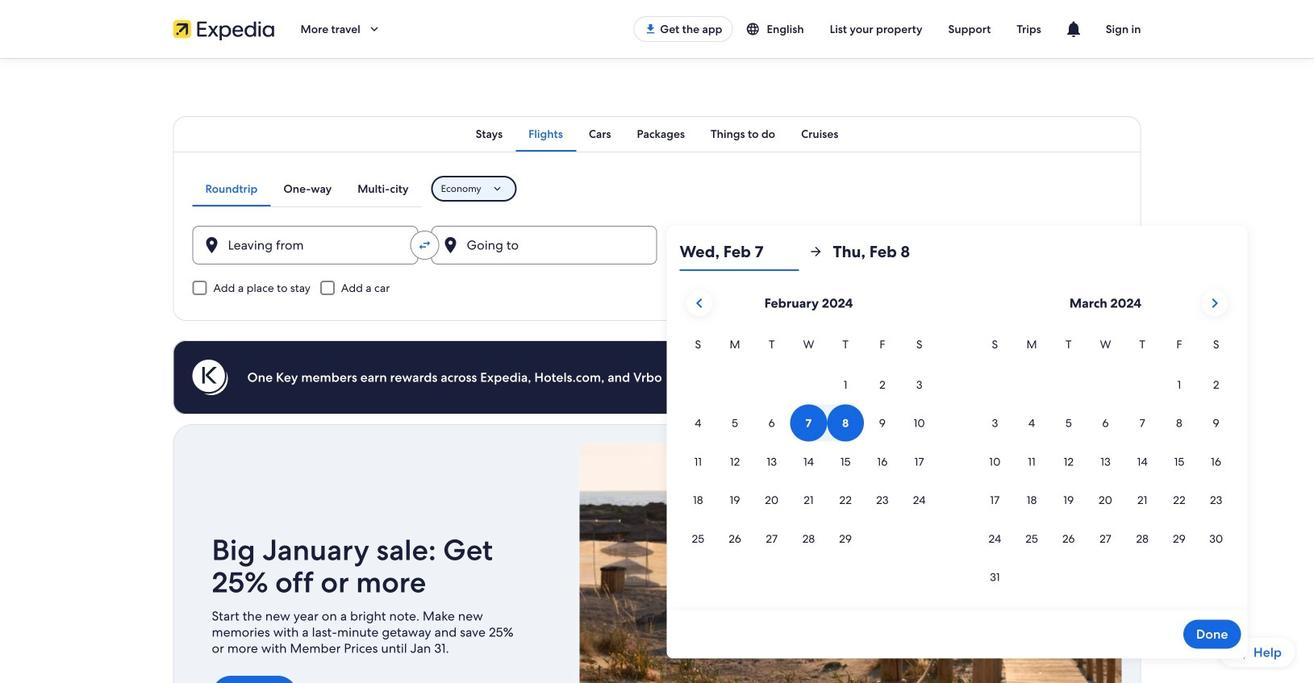 Task type: locate. For each thing, give the bounding box(es) containing it.
application
[[680, 284, 1235, 598]]

march 2024 element
[[977, 336, 1235, 598]]

main content
[[0, 58, 1315, 684]]

previous month image
[[690, 294, 710, 313]]

swap origin and destination values image
[[418, 238, 432, 253]]

download the app button image
[[644, 23, 657, 36]]

communication center icon image
[[1064, 19, 1084, 39]]

tab list
[[173, 116, 1142, 152], [193, 171, 422, 207]]



Task type: vqa. For each thing, say whether or not it's contained in the screenshot.
small icon
yes



Task type: describe. For each thing, give the bounding box(es) containing it.
next month image
[[1206, 294, 1225, 313]]

1 vertical spatial tab list
[[193, 171, 422, 207]]

expedia logo image
[[173, 18, 275, 40]]

february 2024 element
[[680, 336, 938, 559]]

directional image
[[809, 245, 824, 259]]

0 vertical spatial tab list
[[173, 116, 1142, 152]]

more travel image
[[367, 22, 382, 36]]

small image
[[746, 22, 767, 36]]



